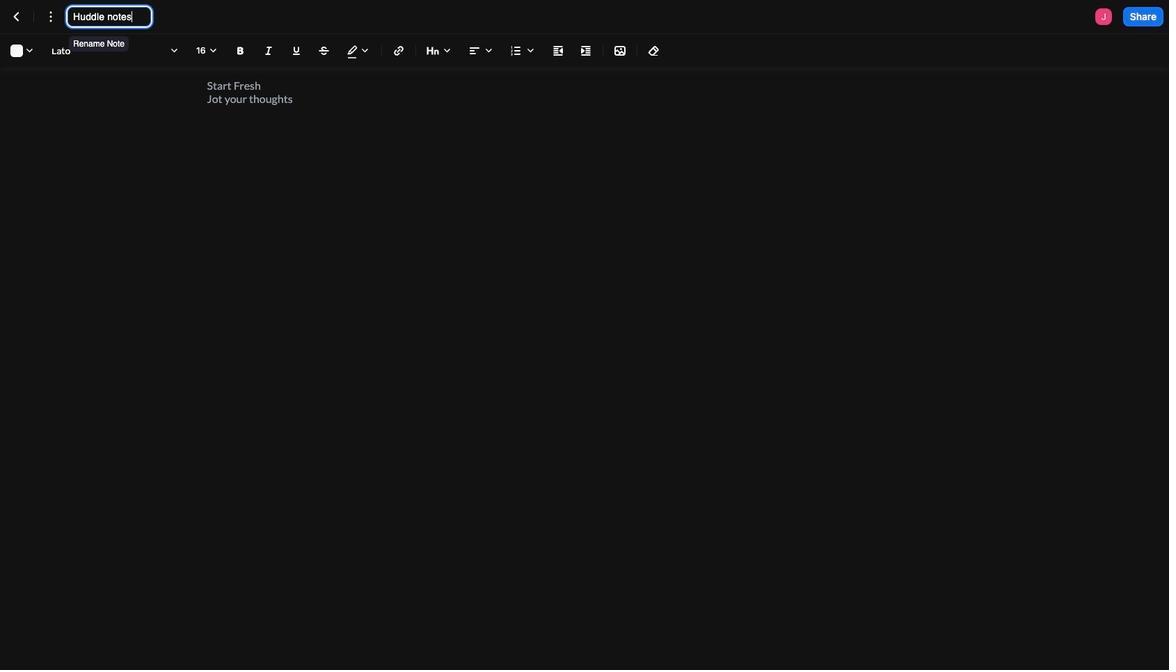 Task type: locate. For each thing, give the bounding box(es) containing it.
bold image
[[232, 42, 249, 59]]

clear style image
[[646, 42, 663, 59]]

None text field
[[73, 10, 145, 24]]

increase indent image
[[578, 42, 594, 59]]

james peterson image
[[1095, 8, 1112, 25]]

more image
[[42, 8, 59, 25]]

insert image image
[[612, 42, 628, 59]]

link image
[[390, 42, 407, 59]]

tooltip
[[68, 26, 130, 53]]

italic image
[[260, 42, 277, 59]]



Task type: vqa. For each thing, say whether or not it's contained in the screenshot.
strikethrough image
yes



Task type: describe. For each thing, give the bounding box(es) containing it.
strikethrough image
[[316, 42, 333, 59]]

decrease indent image
[[550, 42, 566, 59]]

all notes image
[[8, 8, 25, 25]]

underline image
[[288, 42, 305, 59]]



